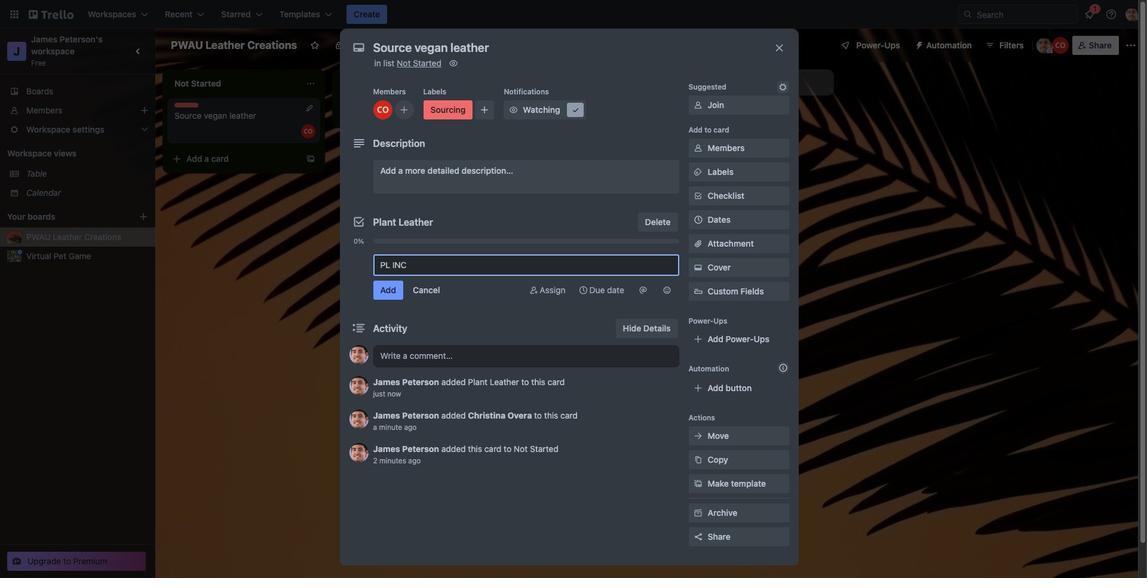 Task type: describe. For each thing, give the bounding box(es) containing it.
assign link
[[523, 281, 570, 300]]

your boards with 2 items element
[[7, 210, 121, 224]]

copy
[[708, 455, 728, 465]]

1 vertical spatial power-ups
[[689, 317, 728, 326]]

due date link
[[573, 281, 630, 300]]

assign
[[540, 285, 566, 295]]

make template link
[[689, 475, 789, 494]]

0 horizontal spatial color: bold red, title: "sourcing" element
[[175, 103, 205, 112]]

0 vertical spatial create from template… image
[[476, 109, 485, 118]]

james peterson's workspace free
[[31, 34, 105, 68]]

1 horizontal spatial color: bold red, title: "sourcing" element
[[423, 100, 473, 120]]

james for free
[[31, 34, 57, 44]]

power- inside button
[[857, 40, 885, 50]]

table
[[26, 169, 47, 179]]

add left add members to card icon
[[356, 108, 372, 118]]

due date
[[590, 285, 624, 295]]

0 vertical spatial james peterson (jamespeterson93) image
[[1126, 7, 1140, 22]]

james peterson added christina overa to this card a minute ago
[[373, 411, 578, 432]]

table link
[[26, 168, 148, 180]]

your
[[7, 212, 25, 222]]

join
[[708, 100, 724, 110]]

0 horizontal spatial members
[[26, 105, 62, 115]]

archive link
[[689, 504, 789, 523]]

1 horizontal spatial members
[[373, 87, 406, 96]]

date
[[607, 285, 624, 295]]

edit card image
[[305, 103, 314, 113]]

boards
[[28, 212, 55, 222]]

sourcing source vegan leather
[[175, 103, 256, 121]]

free
[[31, 59, 46, 68]]

fields
[[741, 286, 764, 296]]

sm image down customize views icon
[[448, 57, 460, 69]]

peterson for added
[[402, 411, 439, 421]]

board link
[[386, 36, 437, 55]]

show menu image
[[1125, 39, 1137, 51]]

join link
[[689, 96, 789, 115]]

leather inside text field
[[206, 39, 245, 51]]

create button
[[347, 5, 387, 24]]

cover link
[[689, 258, 789, 277]]

sm image for move
[[692, 430, 704, 442]]

pwau leather creations inside pwau leather creations link
[[26, 232, 121, 242]]

checklist link
[[689, 186, 789, 206]]

1 vertical spatial ups
[[714, 317, 728, 326]]

sm image inside join link
[[692, 99, 704, 111]]

card inside the james peterson added plant leather to this card just now
[[548, 377, 565, 387]]

add inside add a more detailed description… link
[[380, 166, 396, 176]]

add inside the add power-ups link
[[708, 334, 724, 344]]

christina
[[468, 411, 506, 421]]

hide
[[623, 323, 641, 333]]

search image
[[963, 10, 973, 19]]

due
[[590, 285, 605, 295]]

checklist
[[708, 191, 745, 201]]

added for added
[[442, 411, 466, 421]]

private
[[349, 40, 376, 50]]

pwau inside text field
[[171, 39, 203, 51]]

detailed
[[428, 166, 460, 176]]

filters button
[[982, 36, 1028, 55]]

add power-ups link
[[689, 330, 789, 349]]

1 horizontal spatial share button
[[1073, 36, 1119, 55]]

overa
[[508, 411, 532, 421]]

watching button
[[504, 100, 587, 120]]

ago for added
[[404, 423, 417, 432]]

Write a comment text field
[[373, 345, 679, 367]]

pwau leather creations link
[[26, 231, 148, 243]]

peterson's
[[60, 34, 103, 44]]

not inside james peterson added this card to not started 2 minutes ago
[[514, 444, 528, 454]]

1 vertical spatial power-
[[689, 317, 714, 326]]

0 horizontal spatial list
[[383, 58, 395, 68]]

views
[[54, 148, 77, 158]]

this inside james peterson added this card to not started 2 minutes ago
[[468, 444, 482, 454]]

a for "add a card" button associated with the top create from template… icon
[[374, 108, 379, 118]]

sm image inside 'archive' link
[[692, 507, 704, 519]]

peterson for added plant leather to this card
[[402, 377, 439, 387]]

a for "add a card" button related to create from template… icon to the left
[[204, 154, 209, 164]]

to for added this card to not started
[[504, 444, 512, 454]]

add a card button for create from template… icon to the left
[[167, 149, 301, 169]]

upgrade to premium
[[27, 556, 107, 567]]

source vegan leather link
[[175, 110, 313, 122]]

ago for added this card to not started
[[408, 457, 421, 466]]

hide details link
[[616, 319, 678, 338]]

0 horizontal spatial create from template… image
[[306, 154, 316, 164]]

1 horizontal spatial members link
[[689, 139, 789, 158]]

to down join
[[705, 126, 712, 134]]

automation inside automation button
[[927, 40, 972, 50]]

add a card for "add a card" button related to create from template… icon to the left
[[186, 154, 229, 164]]

j
[[13, 44, 20, 58]]

power-ups button
[[833, 36, 908, 55]]

2 vertical spatial power-
[[726, 334, 754, 344]]

0 vertical spatial labels
[[423, 87, 447, 96]]

in list not started
[[374, 58, 442, 68]]

game
[[69, 251, 91, 261]]

sm image for labels
[[692, 166, 704, 178]]

add another list button
[[672, 69, 834, 96]]

automation button
[[910, 36, 979, 55]]

sm image up details
[[661, 284, 673, 296]]

primary element
[[0, 0, 1147, 29]]

delete link
[[638, 213, 678, 232]]

archive
[[708, 508, 738, 518]]

add button button
[[689, 379, 789, 398]]

another
[[711, 77, 742, 87]]

add down suggested
[[689, 126, 703, 134]]

watching
[[523, 105, 560, 115]]

to for added plant leather to this card
[[521, 377, 529, 387]]

james peterson (jamespeterson93) image for added this card to not started
[[349, 443, 368, 463]]

description…
[[462, 166, 513, 176]]

open information menu image
[[1106, 8, 1118, 20]]

source
[[175, 111, 202, 121]]

in
[[374, 58, 381, 68]]

upgrade
[[27, 556, 61, 567]]

Board name text field
[[165, 36, 303, 55]]

activity
[[373, 323, 408, 334]]

add a card button for the top create from template… icon
[[337, 104, 471, 123]]

hide details
[[623, 323, 671, 333]]

just now link
[[373, 390, 401, 399]]

add a card for "add a card" button associated with the top create from template… icon
[[356, 108, 399, 118]]

your boards
[[7, 212, 55, 222]]

move
[[708, 431, 729, 441]]

0 vertical spatial not
[[397, 58, 411, 68]]

custom fields button
[[689, 286, 789, 298]]

move link
[[689, 427, 789, 446]]

sm image inside the due date 'link'
[[578, 284, 590, 296]]

actions
[[689, 414, 715, 423]]

0 horizontal spatial members link
[[0, 101, 155, 120]]

sm image inside assign link
[[528, 284, 540, 296]]

suggested
[[689, 82, 727, 91]]

add inside add another list "button"
[[693, 77, 709, 87]]

attachment
[[708, 238, 754, 249]]

dates
[[708, 215, 731, 225]]

0 vertical spatial plant
[[373, 217, 396, 228]]

james peterson added this card to not started 2 minutes ago
[[373, 444, 559, 466]]

sm image right watching at the left
[[570, 104, 582, 116]]

more
[[405, 166, 425, 176]]



Task type: vqa. For each thing, say whether or not it's contained in the screenshot.
the 'by' related to 'Sort by due date' button
no



Task type: locate. For each thing, give the bounding box(es) containing it.
0 vertical spatial pwau
[[171, 39, 203, 51]]

0 horizontal spatial power-ups
[[689, 317, 728, 326]]

0 horizontal spatial share
[[708, 532, 731, 542]]

james peterson (jamespeterson93) image
[[349, 345, 368, 365], [349, 410, 368, 429], [349, 443, 368, 463]]

sm image inside checklist 'link'
[[692, 190, 704, 202]]

sm image inside copy link
[[692, 454, 704, 466]]

0 horizontal spatial sourcing
[[175, 103, 205, 112]]

sm image left join
[[692, 99, 704, 111]]

2 minutes ago link
[[373, 457, 421, 466]]

make
[[708, 479, 729, 489]]

minute
[[379, 423, 402, 432]]

virtual
[[26, 251, 51, 261]]

2 horizontal spatial add a card
[[526, 108, 568, 118]]

to inside james peterson added christina overa to this card a minute ago
[[534, 411, 542, 421]]

add a card button down source vegan leather link
[[167, 149, 301, 169]]

1 vertical spatial automation
[[689, 365, 729, 374]]

1 added from the top
[[442, 377, 466, 387]]

a for right "add a card" button
[[544, 108, 549, 118]]

sm image left cover
[[692, 262, 704, 274]]

2 horizontal spatial add a card button
[[507, 104, 641, 123]]

james inside james peterson's workspace free
[[31, 34, 57, 44]]

share button down 'archive' link
[[689, 528, 789, 547]]

added for added plant leather to this card
[[442, 377, 466, 387]]

calendar
[[26, 188, 61, 198]]

add down custom
[[708, 334, 724, 344]]

filters
[[1000, 40, 1024, 50]]

labels up checklist in the top of the page
[[708, 167, 734, 177]]

james peterson added plant leather to this card just now
[[373, 377, 565, 399]]

boards
[[26, 86, 53, 96]]

None text field
[[367, 37, 762, 59]]

add a card
[[356, 108, 399, 118], [526, 108, 568, 118], [186, 154, 229, 164]]

added for added this card to not started
[[442, 444, 466, 454]]

added inside james peterson added christina overa to this card a minute ago
[[442, 411, 466, 421]]

virtual pet game link
[[26, 250, 148, 262]]

not started link
[[397, 58, 442, 68]]

sourcing for sourcing source vegan leather
[[175, 103, 205, 112]]

add board image
[[139, 212, 148, 222]]

2 horizontal spatial power-
[[857, 40, 885, 50]]

0 horizontal spatial add a card button
[[167, 149, 301, 169]]

2 vertical spatial james peterson (jamespeterson93) image
[[349, 377, 368, 396]]

this down james peterson added christina overa to this card a minute ago
[[468, 444, 482, 454]]

this down write a comment text field
[[531, 377, 546, 387]]

a left add members to card icon
[[374, 108, 379, 118]]

0 horizontal spatial creations
[[84, 232, 121, 242]]

added down the james peterson added plant leather to this card just now
[[442, 411, 466, 421]]

plant inside the james peterson added plant leather to this card just now
[[468, 377, 488, 387]]

sm image inside automation button
[[910, 36, 927, 53]]

0 vertical spatial christina overa (christinaovera) image
[[373, 100, 392, 120]]

0 vertical spatial added
[[442, 377, 466, 387]]

1 horizontal spatial james peterson (jamespeterson93) image
[[1037, 37, 1053, 54]]

add to card
[[689, 126, 730, 134]]

started
[[413, 58, 442, 68], [530, 444, 559, 454]]

ups left automation button
[[885, 40, 900, 50]]

a down notifications
[[544, 108, 549, 118]]

0 horizontal spatial pwau
[[26, 232, 51, 242]]

creations inside text field
[[247, 39, 297, 51]]

2 vertical spatial peterson
[[402, 444, 439, 454]]

james for this
[[373, 444, 400, 454]]

0 horizontal spatial automation
[[689, 365, 729, 374]]

1 vertical spatial create from template… image
[[306, 154, 316, 164]]

peterson inside james peterson added this card to not started 2 minutes ago
[[402, 444, 439, 454]]

sm image left archive
[[692, 507, 704, 519]]

james peterson (jamespeterson93) image right open information menu icon
[[1126, 7, 1140, 22]]

card inside james peterson added this card to not started 2 minutes ago
[[484, 444, 502, 454]]

color: bold red, title: "sourcing" element left leather
[[175, 103, 205, 112]]

james up just now link
[[373, 377, 400, 387]]

automation down the search image at right top
[[927, 40, 972, 50]]

ago right minute at left
[[404, 423, 417, 432]]

upgrade to premium link
[[7, 552, 146, 571]]

james up minute at left
[[373, 411, 400, 421]]

1 vertical spatial ago
[[408, 457, 421, 466]]

share button down 1 notification icon
[[1073, 36, 1119, 55]]

automation up add button
[[689, 365, 729, 374]]

added up james peterson added christina overa to this card a minute ago
[[442, 377, 466, 387]]

add a card button down notifications
[[507, 104, 641, 123]]

ups inside the add power-ups link
[[754, 334, 770, 344]]

added inside the james peterson added plant leather to this card just now
[[442, 377, 466, 387]]

add another list
[[693, 77, 756, 87]]

1 peterson from the top
[[402, 377, 439, 387]]

0 horizontal spatial not
[[397, 58, 411, 68]]

dates button
[[689, 210, 789, 229]]

labels down the not started link
[[423, 87, 447, 96]]

create from template… image
[[476, 109, 485, 118], [306, 154, 316, 164]]

to right upgrade at the bottom
[[63, 556, 71, 567]]

james inside james peterson added christina overa to this card a minute ago
[[373, 411, 400, 421]]

3 added from the top
[[442, 444, 466, 454]]

details
[[644, 323, 671, 333]]

added inside james peterson added this card to not started 2 minutes ago
[[442, 444, 466, 454]]

2 horizontal spatial james peterson (jamespeterson93) image
[[1126, 7, 1140, 22]]

0 vertical spatial james peterson (jamespeterson93) image
[[349, 345, 368, 365]]

to down write a comment text field
[[521, 377, 529, 387]]

workspace
[[31, 46, 75, 56]]

sm image up join link
[[777, 81, 789, 93]]

labels
[[423, 87, 447, 96], [708, 167, 734, 177]]

workspace
[[7, 148, 52, 158]]

ago
[[404, 423, 417, 432], [408, 457, 421, 466]]

creations up virtual pet game "link"
[[84, 232, 121, 242]]

1 horizontal spatial creations
[[247, 39, 297, 51]]

sm image right date at the right
[[637, 284, 649, 296]]

to right overa
[[534, 411, 542, 421]]

add a card down notifications
[[526, 108, 568, 118]]

star or unstar board image
[[310, 41, 320, 50]]

list right in
[[383, 58, 395, 68]]

0 horizontal spatial started
[[413, 58, 442, 68]]

0%
[[354, 237, 364, 245]]

list inside "button"
[[744, 77, 756, 87]]

peterson for added this card to not started
[[402, 444, 439, 454]]

1 horizontal spatial automation
[[927, 40, 972, 50]]

1 horizontal spatial labels
[[708, 167, 734, 177]]

this for overa
[[544, 411, 558, 421]]

james
[[31, 34, 57, 44], [373, 377, 400, 387], [373, 411, 400, 421], [373, 444, 400, 454]]

copy link
[[689, 451, 789, 470]]

add button
[[708, 383, 752, 393]]

2 vertical spatial added
[[442, 444, 466, 454]]

a minute ago link
[[373, 423, 417, 432]]

add a more detailed description… link
[[373, 160, 679, 194]]

to down overa
[[504, 444, 512, 454]]

cancel link
[[406, 281, 447, 300]]

minutes
[[380, 457, 406, 466]]

james peterson (jamespeterson93) image left the just
[[349, 377, 368, 396]]

1 vertical spatial james peterson (jamespeterson93) image
[[1037, 37, 1053, 54]]

add a card button up 'description'
[[337, 104, 471, 123]]

2
[[373, 457, 378, 466]]

custom
[[708, 286, 739, 296]]

a left minute at left
[[373, 423, 377, 432]]

1 horizontal spatial power-
[[726, 334, 754, 344]]

peterson
[[402, 377, 439, 387], [402, 411, 439, 421], [402, 444, 439, 454]]

this
[[531, 377, 546, 387], [544, 411, 558, 421], [468, 444, 482, 454]]

pwau leather creations inside 'pwau leather creations' text field
[[171, 39, 297, 51]]

0 vertical spatial peterson
[[402, 377, 439, 387]]

add power-ups
[[708, 334, 770, 344]]

delete
[[645, 217, 671, 227]]

1 vertical spatial started
[[530, 444, 559, 454]]

0 vertical spatial members link
[[0, 101, 155, 120]]

1 horizontal spatial add a card button
[[337, 104, 471, 123]]

peterson inside james peterson added christina overa to this card a minute ago
[[402, 411, 439, 421]]

boards link
[[0, 82, 155, 101]]

this for leather
[[531, 377, 546, 387]]

0 vertical spatial share
[[1089, 40, 1112, 50]]

1 vertical spatial plant
[[468, 377, 488, 387]]

plant leather
[[373, 217, 433, 228]]

customize views image
[[443, 39, 455, 51]]

template
[[731, 479, 766, 489]]

add members to card image
[[400, 104, 409, 116]]

james peterson (jamespeterson93) image for added
[[349, 410, 368, 429]]

add inside add button button
[[708, 383, 724, 393]]

0 vertical spatial share button
[[1073, 36, 1119, 55]]

2 vertical spatial james peterson (jamespeterson93) image
[[349, 443, 368, 463]]

not down board "link"
[[397, 58, 411, 68]]

sm image left checklist in the top of the page
[[692, 190, 704, 202]]

0 vertical spatial this
[[531, 377, 546, 387]]

color: bold red, title: "sourcing" element right add members to card icon
[[423, 100, 473, 120]]

add left the button at the right bottom of page
[[708, 383, 724, 393]]

1 vertical spatial share button
[[689, 528, 789, 547]]

add
[[693, 77, 709, 87], [356, 108, 372, 118], [526, 108, 542, 118], [689, 126, 703, 134], [186, 154, 202, 164], [380, 166, 396, 176], [708, 334, 724, 344], [708, 383, 724, 393]]

james inside the james peterson added plant leather to this card just now
[[373, 377, 400, 387]]

button
[[726, 383, 752, 393]]

1 vertical spatial creations
[[84, 232, 121, 242]]

2 peterson from the top
[[402, 411, 439, 421]]

1 horizontal spatial pwau leather creations
[[171, 39, 297, 51]]

christina overa (christinaovera) image
[[1052, 37, 1069, 54]]

to inside the james peterson added plant leather to this card just now
[[521, 377, 529, 387]]

just
[[373, 390, 386, 399]]

members link
[[0, 101, 155, 120], [689, 139, 789, 158]]

james peterson's workspace link
[[31, 34, 105, 56]]

to inside james peterson added this card to not started 2 minutes ago
[[504, 444, 512, 454]]

1 horizontal spatial started
[[530, 444, 559, 454]]

0 horizontal spatial labels
[[423, 87, 447, 96]]

ups inside power-ups button
[[885, 40, 900, 50]]

started down board
[[413, 58, 442, 68]]

this inside james peterson added christina overa to this card a minute ago
[[544, 411, 558, 421]]

peterson inside the james peterson added plant leather to this card just now
[[402, 377, 439, 387]]

1 notification image
[[1083, 7, 1097, 22]]

pwau
[[171, 39, 203, 51], [26, 232, 51, 242]]

0 vertical spatial power-ups
[[857, 40, 900, 50]]

james peterson (jamespeterson93) image
[[1126, 7, 1140, 22], [1037, 37, 1053, 54], [349, 377, 368, 396]]

1 horizontal spatial power-ups
[[857, 40, 900, 50]]

not
[[397, 58, 411, 68], [514, 444, 528, 454]]

a down 'vegan'
[[204, 154, 209, 164]]

christina overa (christinaovera) image left add members to card icon
[[373, 100, 392, 120]]

this right overa
[[544, 411, 558, 421]]

christina overa (christinaovera) image down edit card image
[[301, 124, 316, 139]]

0 vertical spatial power-
[[857, 40, 885, 50]]

sm image left copy
[[692, 454, 704, 466]]

to for added
[[534, 411, 542, 421]]

james up workspace
[[31, 34, 57, 44]]

creations left star or unstar board icon
[[247, 39, 297, 51]]

custom fields
[[708, 286, 764, 296]]

1 vertical spatial james peterson (jamespeterson93) image
[[349, 410, 368, 429]]

power-ups inside power-ups button
[[857, 40, 900, 50]]

1 vertical spatial labels
[[708, 167, 734, 177]]

0 vertical spatial ups
[[885, 40, 900, 50]]

james for plant
[[373, 377, 400, 387]]

sourcing right add members to card icon
[[431, 105, 466, 115]]

james up minutes at the left bottom of the page
[[373, 444, 400, 454]]

automation
[[927, 40, 972, 50], [689, 365, 729, 374]]

list
[[383, 58, 395, 68], [744, 77, 756, 87]]

None submit
[[373, 281, 403, 300]]

labels link
[[689, 163, 789, 182]]

not down overa
[[514, 444, 528, 454]]

members link down boards
[[0, 101, 155, 120]]

0 vertical spatial members
[[373, 87, 406, 96]]

1 horizontal spatial add a card
[[356, 108, 399, 118]]

0 horizontal spatial pwau leather creations
[[26, 232, 121, 242]]

creations
[[247, 39, 297, 51], [84, 232, 121, 242]]

sm image right power-ups button
[[910, 36, 927, 53]]

james peterson (jamespeterson93) image right filters in the top right of the page
[[1037, 37, 1053, 54]]

1 vertical spatial pwau
[[26, 232, 51, 242]]

a left more on the left of the page
[[398, 166, 403, 176]]

2 james peterson (jamespeterson93) image from the top
[[349, 410, 368, 429]]

james inside james peterson added this card to not started 2 minutes ago
[[373, 444, 400, 454]]

sourcing left leather
[[175, 103, 205, 112]]

sm image inside 'make template' link
[[692, 478, 704, 490]]

1 vertical spatial list
[[744, 77, 756, 87]]

0 horizontal spatial power-
[[689, 317, 714, 326]]

0 horizontal spatial james peterson (jamespeterson93) image
[[349, 377, 368, 396]]

sm image down notifications
[[508, 104, 520, 116]]

create from template… image up description…
[[476, 109, 485, 118]]

2 horizontal spatial ups
[[885, 40, 900, 50]]

share left show menu icon
[[1089, 40, 1112, 50]]

1 james peterson (jamespeterson93) image from the top
[[349, 345, 368, 365]]

sm image left the make
[[692, 478, 704, 490]]

Search field
[[973, 5, 1078, 23]]

workspace views
[[7, 148, 77, 158]]

1 horizontal spatial plant
[[468, 377, 488, 387]]

list right another
[[744, 77, 756, 87]]

share down archive
[[708, 532, 731, 542]]

this inside the james peterson added plant leather to this card just now
[[531, 377, 546, 387]]

sm image for members
[[692, 142, 704, 154]]

0 horizontal spatial plant
[[373, 217, 396, 228]]

card inside james peterson added christina overa to this card a minute ago
[[561, 411, 578, 421]]

1 vertical spatial peterson
[[402, 411, 439, 421]]

add down notifications
[[526, 108, 542, 118]]

3 james peterson (jamespeterson93) image from the top
[[349, 443, 368, 463]]

members
[[373, 87, 406, 96], [26, 105, 62, 115], [708, 143, 745, 153]]

0 horizontal spatial christina overa (christinaovera) image
[[301, 124, 316, 139]]

0 vertical spatial pwau leather creations
[[171, 39, 297, 51]]

1 horizontal spatial not
[[514, 444, 528, 454]]

sm image inside cover link
[[692, 262, 704, 274]]

ago right minutes at the left bottom of the page
[[408, 457, 421, 466]]

added down james peterson added christina overa to this card a minute ago
[[442, 444, 466, 454]]

members down boards
[[26, 105, 62, 115]]

to
[[705, 126, 712, 134], [521, 377, 529, 387], [534, 411, 542, 421], [504, 444, 512, 454], [63, 556, 71, 567]]

leather
[[229, 111, 256, 121]]

started inside james peterson added this card to not started 2 minutes ago
[[530, 444, 559, 454]]

power-
[[857, 40, 885, 50], [689, 317, 714, 326], [726, 334, 754, 344]]

1 horizontal spatial sourcing
[[431, 105, 466, 115]]

sourcing inside sourcing source vegan leather
[[175, 103, 205, 112]]

1 horizontal spatial pwau
[[171, 39, 203, 51]]

2 vertical spatial this
[[468, 444, 482, 454]]

1 horizontal spatial list
[[744, 77, 756, 87]]

ago inside james peterson added christina overa to this card a minute ago
[[404, 423, 417, 432]]

sm image inside move link
[[692, 430, 704, 442]]

cover
[[708, 262, 731, 273]]

sourcing for sourcing
[[431, 105, 466, 115]]

create from template… image down edit card image
[[306, 154, 316, 164]]

james for christina
[[373, 411, 400, 421]]

vegan
[[204, 111, 227, 121]]

0 vertical spatial automation
[[927, 40, 972, 50]]

attachment button
[[689, 234, 789, 253]]

add left more on the left of the page
[[380, 166, 396, 176]]

1 vertical spatial added
[[442, 411, 466, 421]]

virtual pet game
[[26, 251, 91, 261]]

1 vertical spatial members
[[26, 105, 62, 115]]

description
[[373, 138, 425, 149]]

calendar link
[[26, 187, 148, 199]]

plant leather group
[[349, 247, 679, 252]]

notifications
[[504, 87, 549, 96]]

1 horizontal spatial create from template… image
[[476, 109, 485, 118]]

1 vertical spatial share
[[708, 532, 731, 542]]

add a card down 'vegan'
[[186, 154, 229, 164]]

0 vertical spatial list
[[383, 58, 395, 68]]

1 vertical spatial not
[[514, 444, 528, 454]]

Add an item text field
[[373, 255, 679, 276]]

a inside james peterson added christina overa to this card a minute ago
[[373, 423, 377, 432]]

0 horizontal spatial share button
[[689, 528, 789, 547]]

ago inside james peterson added this card to not started 2 minutes ago
[[408, 457, 421, 466]]

christina overa (christinaovera) image
[[373, 100, 392, 120], [301, 124, 316, 139]]

0 vertical spatial started
[[413, 58, 442, 68]]

1 vertical spatial pwau leather creations
[[26, 232, 121, 242]]

sm image down add an item text field
[[528, 284, 540, 296]]

1 horizontal spatial christina overa (christinaovera) image
[[373, 100, 392, 120]]

2 vertical spatial members
[[708, 143, 745, 153]]

1 horizontal spatial share
[[1089, 40, 1112, 50]]

0 vertical spatial creations
[[247, 39, 297, 51]]

added
[[442, 377, 466, 387], [442, 411, 466, 421], [442, 444, 466, 454]]

1 vertical spatial christina overa (christinaovera) image
[[301, 124, 316, 139]]

members link up labels link
[[689, 139, 789, 158]]

add a card left add members to card icon
[[356, 108, 399, 118]]

add down source
[[186, 154, 202, 164]]

started down overa
[[530, 444, 559, 454]]

2 horizontal spatial members
[[708, 143, 745, 153]]

2 added from the top
[[442, 411, 466, 421]]

color: bold red, title: "sourcing" element
[[423, 100, 473, 120], [175, 103, 205, 112]]

leather inside the james peterson added plant leather to this card just now
[[490, 377, 519, 387]]

0 horizontal spatial add a card
[[186, 154, 229, 164]]

3 peterson from the top
[[402, 444, 439, 454]]

ups down fields at the right
[[754, 334, 770, 344]]

members down add to card
[[708, 143, 745, 153]]

sm image
[[910, 36, 927, 53], [448, 57, 460, 69], [777, 81, 789, 93], [692, 99, 704, 111], [508, 104, 520, 116], [570, 104, 582, 116], [692, 190, 704, 202], [692, 262, 704, 274], [528, 284, 540, 296], [637, 284, 649, 296], [661, 284, 673, 296], [692, 454, 704, 466], [692, 478, 704, 490], [692, 507, 704, 519]]

cancel
[[413, 285, 440, 295]]

ups up add power-ups
[[714, 317, 728, 326]]

1 vertical spatial this
[[544, 411, 558, 421]]

add a card for right "add a card" button
[[526, 108, 568, 118]]

add left another
[[693, 77, 709, 87]]

sm image
[[692, 142, 704, 154], [692, 166, 704, 178], [578, 284, 590, 296], [692, 430, 704, 442]]

members up add members to card icon
[[373, 87, 406, 96]]

0 vertical spatial ago
[[404, 423, 417, 432]]

sm image inside labels link
[[692, 166, 704, 178]]



